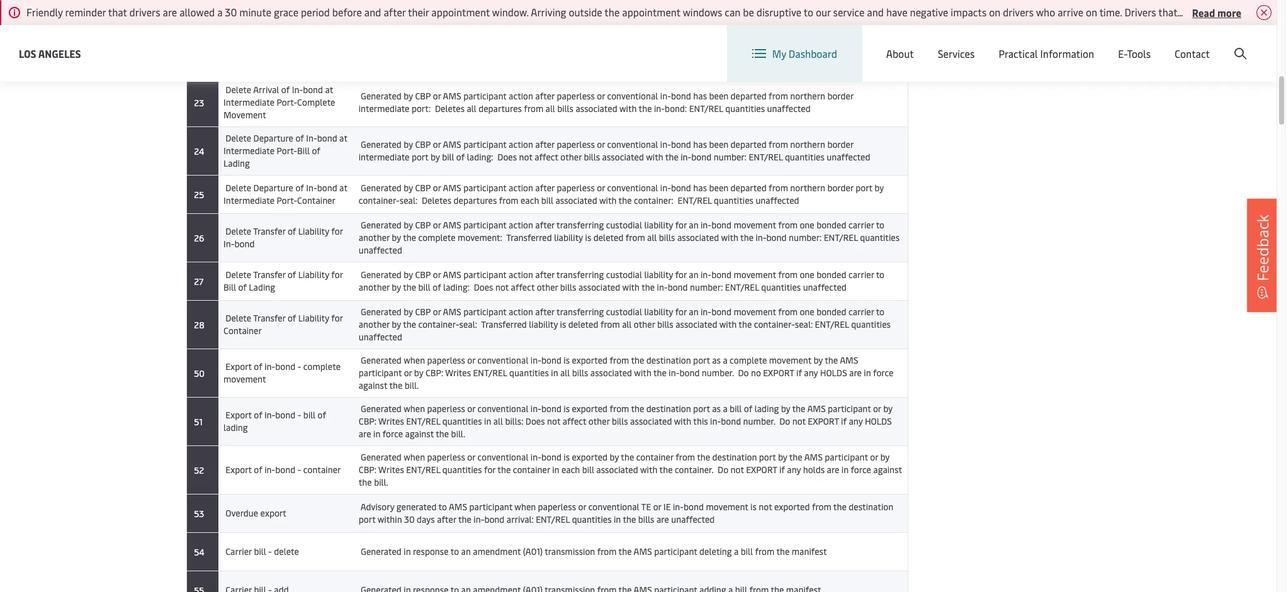 Task type: vqa. For each thing, say whether or not it's contained in the screenshot.


Task type: describe. For each thing, give the bounding box(es) containing it.
one for number:
[[800, 269, 815, 281]]

deletes inside the generated by cbp or ams participant action after paperless or conventional in‑bond has been departed from northern border intermediate port:  deletes all departures from all bills associated with the in‑bond: ent/rel quantities unaffected
[[435, 103, 465, 115]]

unaffected inside 'generated by cbp or ams participant action after paperless or conventional in‑bond has been departed from northern border port by container‑seal:  deletes departures from each bill associated with the container:  ent/rel quantities unaffected'
[[756, 195, 799, 207]]

by inside generated by cbp or ams participant action after paperless or conventional in‑bond has been arrived at northern border intermediate port:  does not affect other bills associated with the in‑bond number: ent/rel quantities unaffected
[[404, 3, 413, 15]]

no
[[751, 367, 761, 379]]

been for number:
[[709, 3, 729, 15]]

after for transferred
[[535, 219, 555, 231]]

arrival
[[484, 59, 509, 71]]

conventional inside "generated by cbp or ams participant action after paperless or conventional in‑bond has been arrived at northern border intermediate port by container‑seal:  deletes arrival from each bill associated with the container: ent/rel quantities unaffected"
[[607, 47, 658, 59]]

do inside the generated when paperless or conventional in‑bond is exported from the destination port as a complete movement by the ams participant or by cbp: writes ent/rel quantities in all bills associated with the in‑bond number.  do no export if any holds are in force against the bill.
[[738, 367, 749, 379]]

minute
[[239, 5, 271, 19]]

2 their from the left
[[1244, 5, 1265, 19]]

carrier bill ‑ delete
[[224, 546, 299, 558]]

departures for all
[[479, 103, 522, 115]]

from inside generated when paperless or conventional in‑bond is exported from the destination port as a bill of lading by the ams participant or by cbp: writes ent/rel quantities in all bills: does not affect other bills associated with this in‑bond number.  do not export if any holds are in force against the bill.
[[610, 403, 629, 415]]

generated by cbp or ams participant action after transferring custodial liability for an in‑bond movement from one bonded carrier to another by the complete movement:  transferred liability is deleted from all bills associated with the in‑bond number: ent/rel quantities unaffected
[[359, 219, 900, 256]]

friendly
[[26, 5, 63, 19]]

before
[[332, 5, 362, 19]]

destination inside generated when paperless or conventional in‑bond is exported from the destination port as a bill of lading by the ams participant or by cbp: writes ent/rel quantities in all bills: does not affect other bills associated with this in‑bond number.  do not export if any holds are in force against the bill.
[[647, 403, 691, 415]]

disruptive
[[757, 5, 802, 19]]

for inside generated by cbp or ams participant action after transferring custodial liability for an in‑bond movement from one bonded carrier to another by the container‑seal:  transferred liability is deleted from all other bills associated with the container‑seal: ent/rel quantities unaffected
[[675, 306, 687, 318]]

delete transfer of liability for bill of lading
[[224, 269, 343, 293]]

any inside generated when paperless or conventional in‑bond is exported from the destination port as a bill of lading by the ams participant or by cbp: writes ent/rel quantities in all bills: does not affect other bills associated with this in‑bond number.  do not export if any holds are in force against the bill.
[[849, 416, 863, 428]]

generated for generated when paperless or conventional in‑bond is exported from the destination port as a bill of lading by the ams participant or by cbp: writes ent/rel quantities in all bills: does not affect other bills associated with this in‑bond number.  do not export if any holds are in force against the bill.
[[361, 403, 402, 415]]

practical
[[999, 47, 1038, 60]]

for inside generated when paperless or conventional in‑bond is exported by the container from the destination port by the ams participant or by cbp: writes ent/rel quantities for the container in each bill associated with the container.  do not export if any holds are in force against the bill.
[[484, 464, 496, 476]]

if inside generated when paperless or conventional in‑bond is exported from the destination port as a bill of lading by the ams participant or by cbp: writes ent/rel quantities in all bills: does not affect other bills associated with this in‑bond number.  do not export if any holds are in force against the bill.
[[841, 416, 847, 428]]

practical information
[[999, 47, 1095, 60]]

has for number:
[[693, 3, 707, 15]]

delete for delete arrival of in‑bond at intermediate port‑complete movement
[[226, 84, 251, 96]]

2 and from the left
[[867, 5, 884, 19]]

at for generated by cbp or ams participant action after paperless or conventional in‑bond has been arrived at northern border intermediate port:  does not affect other bills associated with the in‑bond number: ent/rel quantities unaffected
[[325, 0, 333, 9]]

cbp for generated by cbp or ams participant action after paperless or conventional in‑bond has been departed from northern border intermediate port by bill of lading:  does not affect other bills associated with the in‑bond number: ent/rel quantities unaffected
[[415, 139, 431, 150]]

in‑bond inside 'generated by cbp or ams participant action after paperless or conventional in‑bond has been departed from northern border port by container‑seal:  deletes departures from each bill associated with the container:  ent/rel quantities unaffected'
[[660, 182, 691, 194]]

after inside the advisory generated to ams participant when paperless or conventional te or ie in‑bond movement is not exported from the destination port within 30 days after the in‑bond arrival: ent/rel quantities in the bills are unaffected
[[437, 514, 456, 526]]

an for container‑seal:
[[689, 306, 699, 318]]

ent/rel inside generated by cbp or ams participant action after transferring custodial liability for an in‑bond movement from one bonded carrier to another by the complete movement:  transferred liability is deleted from all bills associated with the in‑bond number: ent/rel quantities unaffected
[[824, 232, 858, 244]]

ams inside generated when paperless or conventional in‑bond is exported by the container from the destination port by the ams participant or by cbp: writes ent/rel quantities for the container in each bill associated with the container.  do not export if any holds are in force against the bill.
[[805, 451, 823, 463]]

intermediate for delete arrival of in‑bond at intermediate port‑bill of lading
[[224, 9, 275, 21]]

conventional inside 'generated by cbp or ams participant action after paperless or conventional in‑bond has been departed from northern border port by container‑seal:  deletes departures from each bill associated with the container:  ent/rel quantities unaffected'
[[607, 182, 658, 194]]

information
[[1041, 47, 1095, 60]]

conventional inside generated by cbp or ams participant action after paperless or conventional in‑bond has been departed from northern border intermediate port by bill of lading:  does not affect other bills associated with the in‑bond number: ent/rel quantities unaffected
[[607, 139, 658, 150]]

border for generated by cbp or ams participant action after paperless or conventional in‑bond has been arrived at northern border intermediate port by container‑seal:  deletes arrival from each bill associated with the container: ent/rel quantities unaffected
[[808, 47, 834, 59]]

0 horizontal spatial container
[[303, 464, 341, 476]]

after for of
[[535, 269, 555, 281]]

after for associated
[[535, 3, 555, 15]]

participant inside generated when paperless or conventional in‑bond is exported from the destination port as a bill of lading by the ams participant or by cbp: writes ent/rel quantities in all bills: does not affect other bills associated with this in‑bond number.  do not export if any holds are in force against the bill.
[[828, 403, 871, 415]]

switch location button
[[902, 37, 994, 50]]

have
[[887, 5, 908, 19]]

custodial for other
[[606, 306, 642, 318]]

any inside generated when paperless or conventional in‑bond is exported by the container from the destination port by the ams participant or by cbp: writes ent/rel quantities for the container in each bill associated with the container.  do not export if any holds are in force against the bill.
[[787, 464, 801, 476]]

not inside generated when paperless or conventional in‑bond is exported by the container from the destination port by the ams participant or by cbp: writes ent/rel quantities for the container in each bill associated with the container.  do not export if any holds are in force against the bill.
[[731, 464, 744, 476]]

are inside the advisory generated to ams participant when paperless or conventional te or ie in‑bond movement is not exported from the destination port within 30 days after the in‑bond arrival: ent/rel quantities in the bills are unaffected
[[657, 514, 669, 526]]

a for generated when paperless or conventional in‑bond is exported from the destination port as a bill of lading by the ams participant or by cbp: writes ent/rel quantities in all bills: does not affect other bills associated with this in‑bond number.  do not export if any holds are in force against the bill.
[[723, 403, 728, 415]]

export for export of in‑bond ‑ complete movement
[[226, 361, 252, 373]]

1 arrive from the left
[[1058, 5, 1084, 19]]

participant inside generated by cbp or ams participant action after transferring custodial liability for an in‑bond movement from one bonded carrier to another by the container‑seal:  transferred liability is deleted from all other bills associated with the container‑seal: ent/rel quantities unaffected
[[464, 306, 507, 318]]

at for generated by cbp or ams participant action after paperless or conventional in‑bond has been departed from northern border intermediate port by bill of lading:  does not affect other bills associated with the in‑bond number: ent/rel quantities unaffected
[[339, 132, 347, 144]]

2 on from the left
[[1086, 5, 1098, 19]]

been for in‑bond:
[[709, 90, 729, 102]]

bill inside generated by cbp or ams participant action after transferring custodial liability for an in‑bond movement from one bonded carrier to another by the bill of lading:  does not affect other bills associated with the in‑bond number: ent/rel quantities unaffected
[[418, 281, 431, 293]]

northern for generated by cbp or ams participant action after paperless or conventional in‑bond has been departed from northern border port by container‑seal:  deletes departures from each bill associated with the container:  ent/rel quantities unaffected
[[790, 182, 825, 194]]

quantities inside generated by cbp or ams participant action after transferring custodial liability for an in‑bond movement from one bonded carrier to another by the bill of lading:  does not affect other bills associated with the in‑bond number: ent/rel quantities unaffected
[[761, 281, 801, 293]]

practical information button
[[999, 25, 1095, 82]]

does inside generated by cbp or ams participant action after paperless or conventional in‑bond has been arrived at northern border intermediate port:  does not affect other bills associated with the in‑bond number: ent/rel quantities unaffected
[[382, 16, 401, 28]]

bill inside 'generated by cbp or ams participant action after paperless or conventional in‑bond has been departed from northern border port by container‑seal:  deletes departures from each bill associated with the container:  ent/rel quantities unaffected'
[[541, 195, 553, 207]]

generated by cbp or ams participant action after paperless or conventional in‑bond has been departed from northern border intermediate port by bill of lading:  does not affect other bills associated with the in‑bond number: ent/rel quantities unaffected
[[359, 139, 870, 163]]

global menu button
[[1006, 25, 1104, 63]]

one for in‑bond
[[800, 219, 815, 231]]

e-tools button
[[1118, 25, 1151, 82]]

departure for port‑container
[[253, 182, 293, 194]]

associated inside 'generated by cbp or ams participant action after paperless or conventional in‑bond has been departed from northern border port by container‑seal:  deletes departures from each bill associated with the container:  ent/rel quantities unaffected'
[[556, 195, 597, 207]]

bill. inside the generated when paperless or conventional in‑bond is exported from the destination port as a complete movement by the ams participant or by cbp: writes ent/rel quantities in all bills associated with the in‑bond number.  do no export if any holds are in force against the bill.
[[405, 380, 419, 392]]

export for export of in‑bond ‑ bill of lading
[[226, 409, 252, 421]]

ent/rel inside the generated when paperless or conventional in‑bond is exported from the destination port as a complete movement by the ams participant or by cbp: writes ent/rel quantities in all bills associated with the in‑bond number.  do no export if any holds are in force against the bill.
[[473, 367, 507, 379]]

bonded for generated by cbp or ams participant action after transferring custodial liability for an in‑bond movement from one bonded carrier to another by the container‑seal:  transferred liability is deleted from all other bills associated with the container‑seal: ent/rel quantities unaffected
[[817, 306, 847, 318]]

affect inside generated by cbp or ams participant action after paperless or conventional in‑bond has been arrived at northern border intermediate port:  does not affect other bills associated with the in‑bond number: ent/rel quantities unaffected
[[419, 16, 443, 28]]

arrived for quantities
[[731, 47, 758, 59]]

action for not
[[509, 139, 533, 150]]

arriving
[[531, 5, 566, 19]]

2 arrive from the left
[[1180, 5, 1206, 19]]

in‑bond for delete arrival of in‑bond at intermediate port‑complete movement
[[292, 84, 323, 96]]

(a01)
[[523, 546, 543, 558]]

25
[[192, 189, 204, 201]]

cbp for generated by cbp or ams participant action after paperless or conventional in‑bond has been departed from northern border port by container‑seal:  deletes departures from each bill associated with the container:  ent/rel quantities unaffected
[[415, 182, 431, 194]]

bills inside generated by cbp or ams participant action after paperless or conventional in‑bond has been departed from northern border intermediate port by bill of lading:  does not affect other bills associated with the in‑bond number: ent/rel quantities unaffected
[[584, 151, 600, 163]]

1 that from the left
[[108, 5, 127, 19]]

participant inside generated by cbp or ams participant action after paperless or conventional in‑bond has been arrived at northern border intermediate port:  does not affect other bills associated with the in‑bond number: ent/rel quantities unaffected
[[464, 3, 507, 15]]

port inside generated by cbp or ams participant action after paperless or conventional in‑bond has been departed from northern border intermediate port by bill of lading:  does not affect other bills associated with the in‑bond number: ent/rel quantities unaffected
[[412, 151, 429, 163]]

ent/rel inside "generated by cbp or ams participant action after paperless or conventional in‑bond has been arrived at northern border intermediate port by container‑seal:  deletes arrival from each bill associated with the container: ent/rel quantities unaffected"
[[688, 59, 722, 71]]

complete inside generated by cbp or ams participant action after transferring custodial liability for an in‑bond movement from one bonded carrier to another by the complete movement:  transferred liability is deleted from all bills associated with the in‑bond number: ent/rel quantities unaffected
[[418, 232, 456, 244]]

export of in‑bond ‑ container
[[224, 464, 341, 476]]

writes inside generated when paperless or conventional in‑bond is exported from the destination port as a bill of lading by the ams participant or by cbp: writes ent/rel quantities in all bills: does not affect other bills associated with this in‑bond number.  do not export if any holds are in force against the bill.
[[378, 416, 404, 428]]

holds inside generated when paperless or conventional in‑bond is exported from the destination port as a bill of lading by the ams participant or by cbp: writes ent/rel quantities in all bills: does not affect other bills associated with this in‑bond number.  do not export if any holds are in force against the bill.
[[865, 416, 892, 428]]

generated for generated when paperless or conventional in‑bond is exported by the container from the destination port by the ams participant or by cbp: writes ent/rel quantities for the container in each bill associated with the container.  do not export if any holds are in force against the bill.
[[361, 451, 402, 463]]

generated for generated by cbp or ams participant action after paperless or conventional in‑bond has been arrived at northern border intermediate port by container‑seal:  deletes arrival from each bill associated with the container: ent/rel quantities unaffected
[[361, 47, 402, 59]]

period
[[301, 5, 330, 19]]

paperless inside 'generated by cbp or ams participant action after paperless or conventional in‑bond has been departed from northern border port by container‑seal:  deletes departures from each bill associated with the container:  ent/rel quantities unaffected'
[[557, 182, 595, 194]]

‑ for container
[[298, 464, 301, 476]]

paperless inside the generated when paperless or conventional in‑bond is exported from the destination port as a complete movement by the ams participant or by cbp: writes ent/rel quantities in all bills associated with the in‑bond number.  do no export if any holds are in force against the bill.
[[427, 355, 465, 366]]

1 drivers from the left
[[129, 5, 160, 19]]

quantities inside generated by cbp or ams participant action after transferring custodial liability for an in‑bond movement from one bonded carrier to another by the container‑seal:  transferred liability is deleted from all other bills associated with the container‑seal: ent/rel quantities unaffected
[[851, 319, 891, 331]]

departure for port‑bill
[[253, 132, 293, 144]]

participant inside generated by cbp or ams participant action after transferring custodial liability for an in‑bond movement from one bonded carrier to another by the bill of lading:  does not affect other bills associated with the in‑bond number: ent/rel quantities unaffected
[[464, 269, 507, 281]]

tools
[[1127, 47, 1151, 60]]

are inside the generated when paperless or conventional in‑bond is exported from the destination port as a complete movement by the ams participant or by cbp: writes ent/rel quantities in all bills associated with the in‑bond number.  do no export if any holds are in force against the bill.
[[849, 367, 862, 379]]

does inside generated when paperless or conventional in‑bond is exported from the destination port as a bill of lading by the ams participant or by cbp: writes ent/rel quantities in all bills: does not affect other bills associated with this in‑bond number.  do not export if any holds are in force against the bill.
[[526, 416, 545, 428]]

with inside generated when paperless or conventional in‑bond is exported from the destination port as a bill of lading by the ams participant or by cbp: writes ent/rel quantities in all bills: does not affect other bills associated with this in‑bond number.  do not export if any holds are in force against the bill.
[[674, 416, 691, 428]]

advisory generated to ams participant when paperless or conventional te or ie in‑bond movement is not exported from the destination port within 30 days after the in‑bond arrival: ent/rel quantities in the bills are unaffected
[[359, 501, 894, 526]]

quantities inside the advisory generated to ams participant when paperless or conventional te or ie in‑bond movement is not exported from the destination port within 30 days after the in‑bond arrival: ent/rel quantities in the bills are unaffected
[[572, 514, 612, 526]]

generated by cbp or ams participant action after transferring custodial liability for an in‑bond movement from one bonded carrier to another by the bill of lading:  does not affect other bills associated with the in‑bond number: ent/rel quantities unaffected
[[359, 269, 885, 293]]

liability for bills
[[644, 269, 673, 281]]

movement inside generated by cbp or ams participant action after transferring custodial liability for an in‑bond movement from one bonded carrier to another by the container‑seal:  transferred liability is deleted from all other bills associated with the container‑seal: ent/rel quantities unaffected
[[734, 306, 776, 318]]

port‑bill for arrival
[[277, 9, 310, 21]]

create
[[1185, 37, 1214, 51]]

delete departure of in‑bond at intermediate port‑container
[[224, 182, 347, 207]]

quantities inside "generated by cbp or ams participant action after paperless or conventional in‑bond has been arrived at northern border intermediate port by container‑seal:  deletes arrival from each bill associated with the container: ent/rel quantities unaffected"
[[724, 59, 764, 71]]

about
[[886, 47, 914, 60]]

26
[[192, 232, 204, 244]]

other inside generated by cbp or ams participant action after transferring custodial liability for an in‑bond movement from one bonded carrier to another by the bill of lading:  does not affect other bills associated with the in‑bond number: ent/rel quantities unaffected
[[537, 281, 558, 293]]

53
[[192, 508, 204, 520]]

in‑bond for delete departure of in‑bond at intermediate port‑container
[[306, 182, 337, 194]]

cbp for generated by cbp or ams participant action after paperless or conventional in‑bond has been arrived at northern border intermediate port by container‑seal:  deletes arrival from each bill associated with the container: ent/rel quantities unaffected
[[415, 47, 431, 59]]

another for generated by cbp or ams participant action after transferring custodial liability for an in‑bond movement from one bonded carrier to another by the complete movement:  transferred liability is deleted from all bills associated with the in‑bond number: ent/rel quantities unaffected
[[359, 232, 390, 244]]

quantities inside generated by cbp or ams participant action after transferring custodial liability for an in‑bond movement from one bonded carrier to another by the complete movement:  transferred liability is deleted from all bills associated with the in‑bond number: ent/rel quantities unaffected
[[860, 232, 900, 244]]

of inside generated by cbp or ams participant action after transferring custodial liability for an in‑bond movement from one bonded carrier to another by the bill of lading:  does not affect other bills associated with the in‑bond number: ent/rel quantities unaffected
[[433, 281, 441, 293]]

deleting
[[700, 546, 732, 558]]

generated
[[397, 501, 437, 513]]

a for generated when paperless or conventional in‑bond is exported from the destination port as a complete movement by the ams participant or by cbp: writes ent/rel quantities in all bills associated with the in‑bond number.  do no export if any holds are in force against the bill.
[[723, 355, 728, 366]]

24
[[192, 145, 204, 157]]

‑ for bill
[[298, 409, 301, 421]]

ams inside generated by cbp or ams participant action after transferring custodial liability for an in‑bond movement from one bonded carrier to another by the container‑seal:  transferred liability is deleted from all other bills associated with the container‑seal: ent/rel quantities unaffected
[[443, 306, 461, 318]]

an for number:
[[689, 269, 699, 281]]

the inside 'generated by cbp or ams participant action after paperless or conventional in‑bond has been departed from northern border port by container‑seal:  deletes departures from each bill associated with the container:  ent/rel quantities unaffected'
[[619, 195, 632, 207]]

custodial for bills
[[606, 269, 642, 281]]

any inside the generated when paperless or conventional in‑bond is exported from the destination port as a complete movement by the ams participant or by cbp: writes ent/rel quantities in all bills associated with the in‑bond number.  do no export if any holds are in force against the bill.
[[804, 367, 818, 379]]

been for associated
[[709, 139, 729, 150]]

e-
[[1118, 47, 1127, 60]]

been for the
[[709, 47, 729, 59]]

allowed
[[180, 5, 215, 19]]

conventional inside the generated by cbp or ams participant action after paperless or conventional in‑bond has been departed from northern border intermediate port:  deletes all departures from all bills associated with the in‑bond: ent/rel quantities unaffected
[[607, 90, 658, 102]]

export of in‑bond ‑ bill of lading
[[224, 409, 326, 434]]

generated for generated by cbp or ams participant action after paperless or conventional in‑bond has been departed from northern border intermediate port by bill of lading:  does not affect other bills associated with the in‑bond number: ent/rel quantities unaffected
[[361, 139, 402, 150]]

bill
[[224, 281, 236, 293]]

container
[[224, 325, 262, 337]]

be
[[743, 5, 754, 19]]

all inside generated when paperless or conventional in‑bond is exported from the destination port as a bill of lading by the ams participant or by cbp: writes ent/rel quantities in all bills: does not affect other bills associated with this in‑bond number.  do not export if any holds are in force against the bill.
[[493, 416, 503, 428]]

against inside the generated when paperless or conventional in‑bond is exported from the destination port as a complete movement by the ams participant or by cbp: writes ent/rel quantities in all bills associated with the in‑bond number.  do no export if any holds are in force against the bill.
[[359, 380, 387, 392]]

los angeles
[[19, 46, 81, 60]]

are inside generated when paperless or conventional in‑bond is exported by the container from the destination port by the ams participant or by cbp: writes ent/rel quantities for the container in each bill associated with the container.  do not export if any holds are in force against the bill.
[[827, 464, 840, 476]]

liability for delete transfer of liability for bill of lading
[[298, 269, 329, 281]]

grace
[[274, 5, 299, 19]]

generated when paperless or conventional in‑bond is exported by the container from the destination port by the ams participant or by cbp: writes ent/rel quantities for the container in each bill associated with the container.  do not export if any holds are in force against the bill.
[[359, 451, 902, 489]]

unaffected inside the generated by cbp or ams participant action after paperless or conventional in‑bond has been departed from northern border intermediate port:  deletes all departures from all bills associated with the in‑bond: ent/rel quantities unaffected
[[767, 103, 811, 115]]

cbp: inside generated when paperless or conventional in‑bond is exported by the container from the destination port by the ams participant or by cbp: writes ent/rel quantities for the container in each bill associated with the container.  do not export if any holds are in force against the bill.
[[359, 464, 377, 476]]

not inside generated by cbp or ams participant action after paperless or conventional in‑bond has been arrived at northern border intermediate port:  does not affect other bills associated with the in‑bond number: ent/rel quantities unaffected
[[404, 16, 417, 28]]

writes inside the generated when paperless or conventional in‑bond is exported from the destination port as a complete movement by the ams participant or by cbp: writes ent/rel quantities in all bills associated with the in‑bond number.  do no export if any holds are in force against the bill.
[[445, 367, 471, 379]]

not inside generated by cbp or ams participant action after paperless or conventional in‑bond has been departed from northern border intermediate port by bill of lading:  does not affect other bills associated with the in‑bond number: ent/rel quantities unaffected
[[519, 151, 533, 163]]

custodial for all
[[606, 219, 642, 231]]

generated in response to an amendment (a01) transmission from the ams participant deleting a bill from the manifest
[[359, 546, 827, 558]]

conventional inside generated by cbp or ams participant action after paperless or conventional in‑bond has been arrived at northern border intermediate port:  does not affect other bills associated with the in‑bond number: ent/rel quantities unaffected
[[607, 3, 658, 15]]

dashboard
[[789, 47, 837, 60]]

services
[[938, 47, 975, 60]]

container:
[[646, 59, 686, 71]]

switch
[[923, 37, 953, 50]]

departures for deletes
[[454, 195, 497, 207]]

delete transfer of liability for container
[[224, 312, 343, 337]]

2 horizontal spatial container
[[636, 451, 674, 463]]

quantities inside 'generated by cbp or ams participant action after paperless or conventional in‑bond has been departed from northern border port by container‑seal:  deletes departures from each bill associated with the container:  ent/rel quantities unaffected'
[[714, 195, 754, 207]]

destination inside the generated when paperless or conventional in‑bond is exported from the destination port as a complete movement by the ams participant or by cbp: writes ent/rel quantities in all bills associated with the in‑bond number.  do no export if any holds are in force against the bill.
[[647, 355, 691, 366]]

generated for generated by cbp or ams participant action after paperless or conventional in‑bond has been arrived at northern border intermediate port:  does not affect other bills associated with the in‑bond number: ent/rel quantities unaffected
[[361, 3, 402, 15]]

transferring for from
[[557, 306, 604, 318]]

associated inside generated when paperless or conventional in‑bond is exported from the destination port as a bill of lading by the ams participant or by cbp: writes ent/rel quantities in all bills: does not affect other bills associated with this in‑bond number.  do not export if any holds are in force against the bill.
[[630, 416, 672, 428]]

who
[[1036, 5, 1055, 19]]

associated inside generated by cbp or ams participant action after paperless or conventional in‑bond has been departed from northern border intermediate port by bill of lading:  does not affect other bills associated with the in‑bond number: ent/rel quantities unaffected
[[602, 151, 644, 163]]

paperless inside generated when paperless or conventional in‑bond is exported by the container from the destination port by the ams participant or by cbp: writes ent/rel quantities for the container in each bill associated with the container.  do not export if any holds are in force against the bill.
[[427, 451, 465, 463]]

departed for unaffected
[[731, 90, 767, 102]]

if inside generated when paperless or conventional in‑bond is exported by the container from the destination port by the ams participant or by cbp: writes ent/rel quantities for the container in each bill associated with the container.  do not export if any holds are in force against the bill.
[[779, 464, 785, 476]]

generated for generated by cbp or ams participant action after transferring custodial liability for an in‑bond movement from one bonded carrier to another by the complete movement:  transferred liability is deleted from all bills associated with the in‑bond number: ent/rel quantities unaffected
[[361, 219, 402, 231]]

at for generated by cbp or ams participant action after paperless or conventional in‑bond has been departed from northern border intermediate port:  deletes all departures from all bills associated with the in‑bond: ent/rel quantities unaffected
[[325, 84, 333, 96]]

menu
[[1066, 37, 1091, 51]]

1 appointment from the left
[[431, 5, 490, 19]]

generated for generated by cbp or ams participant action after paperless or conventional in‑bond has been departed from northern border intermediate port:  deletes all departures from all bills associated with the in‑bond: ent/rel quantities unaffected
[[361, 90, 402, 102]]

conventional inside the advisory generated to ams participant when paperless or conventional te or ie in‑bond movement is not exported from the destination port within 30 days after the in‑bond arrival: ent/rel quantities in the bills are unaffected
[[589, 501, 639, 513]]

port inside generated when paperless or conventional in‑bond is exported from the destination port as a bill of lading by the ams participant or by cbp: writes ent/rel quantities in all bills: does not affect other bills associated with this in‑bond number.  do not export if any holds are in force against the bill.
[[693, 403, 710, 415]]

login / create account link
[[1128, 25, 1253, 62]]

liability for all
[[644, 219, 673, 231]]

feedback
[[1252, 214, 1273, 281]]

after for liability
[[535, 306, 555, 318]]

bill. inside generated when paperless or conventional in‑bond is exported from the destination port as a bill of lading by the ams participant or by cbp: writes ent/rel quantities in all bills: does not affect other bills associated with this in‑bond number.  do not export if any holds are in force against the bill.
[[451, 428, 465, 440]]

read
[[1192, 5, 1215, 19]]

delete arrival of in‑bond at intermediate port‑complete movement
[[224, 84, 335, 121]]

window.
[[492, 5, 529, 19]]

participant inside "generated by cbp or ams participant action after paperless or conventional in‑bond has been arrived at northern border intermediate port by container‑seal:  deletes arrival from each bill associated with the container: ent/rel quantities unaffected"
[[464, 47, 507, 59]]

deleted inside generated by cbp or ams participant action after transferring custodial liability for an in‑bond movement from one bonded carrier to another by the complete movement:  transferred liability is deleted from all bills associated with the in‑bond number: ent/rel quantities unaffected
[[594, 232, 624, 244]]

friendly reminder that drivers are allowed a 30 minute grace period before and after their appointment window. arriving outside the appointment windows can be disruptive to our service and have negative impacts on drivers who arrive on time. drivers that arrive outside their appo
[[26, 5, 1286, 19]]

‑ left delete
[[268, 546, 272, 558]]

1 outside from the left
[[569, 5, 602, 19]]

northern for generated by cbp or ams participant action after paperless or conventional in‑bond has been departed from northern border intermediate port by bill of lading:  does not affect other bills associated with the in‑bond number: ent/rel quantities unaffected
[[790, 139, 825, 150]]

container‑seal:
[[754, 319, 813, 331]]

another for generated by cbp or ams participant action after transferring custodial liability for an in‑bond movement from one bonded carrier to another by the bill of lading:  does not affect other bills associated with the in‑bond number: ent/rel quantities unaffected
[[359, 281, 390, 293]]

/
[[1178, 37, 1182, 51]]

generated for generated in response to an amendment (a01) transmission from the ams participant deleting a bill from the manifest
[[361, 546, 402, 558]]

27
[[192, 275, 204, 287]]

holds inside the generated when paperless or conventional in‑bond is exported from the destination port as a complete movement by the ams participant or by cbp: writes ent/rel quantities in all bills associated with the in‑bond number.  do no export if any holds are in force against the bill.
[[820, 367, 847, 379]]

delete for delete arrival of in‑bond at intermediate port‑bill of lading
[[226, 0, 251, 9]]

force inside generated when paperless or conventional in‑bond is exported by the container from the destination port by the ams participant or by cbp: writes ent/rel quantities for the container in each bill associated with the container.  do not export if any holds are in force against the bill.
[[851, 464, 871, 476]]

bill inside generated by cbp or ams participant action after paperless or conventional in‑bond has been departed from northern border intermediate port by bill of lading:  does not affect other bills associated with the in‑bond number: ent/rel quantities unaffected
[[442, 151, 454, 163]]

about button
[[886, 25, 914, 82]]

paperless inside generated by cbp or ams participant action after paperless or conventional in‑bond has been arrived at northern border intermediate port:  does not affect other bills associated with the in‑bond number: ent/rel quantities unaffected
[[557, 3, 595, 15]]

our
[[816, 5, 831, 19]]

in‑bond for delete arrival of in‑bond at intermediate port‑bill of lading
[[292, 0, 323, 9]]

global menu
[[1034, 37, 1091, 51]]

paperless inside the generated by cbp or ams participant action after paperless or conventional in‑bond has been departed from northern border intermediate port:  deletes all departures from all bills associated with the in‑bond: ent/rel quantities unaffected
[[557, 90, 595, 102]]

ent/rel inside generated by cbp or ams participant action after paperless or conventional in‑bond has been departed from northern border intermediate port by bill of lading:  does not affect other bills associated with the in‑bond number: ent/rel quantities unaffected
[[749, 151, 783, 163]]

cbp for generated by cbp or ams participant action after transferring custodial liability for an in‑bond movement from one bonded carrier to another by the container‑seal:  transferred liability is deleted from all other bills associated with the container‑seal: ent/rel quantities unaffected
[[415, 306, 431, 318]]

more
[[1218, 5, 1242, 19]]

days
[[417, 514, 435, 526]]

intermediate for delete departure of in‑bond at intermediate port‑bill of lading
[[224, 145, 275, 157]]

ams inside 'generated by cbp or ams participant action after paperless or conventional in‑bond has been departed from northern border port by container‑seal:  deletes departures from each bill associated with the container:  ent/rel quantities unaffected'
[[443, 182, 461, 194]]

generated for generated when paperless or conventional in‑bond is exported from the destination port as a complete movement by the ams participant or by cbp: writes ent/rel quantities in all bills associated with the in‑bond number.  do no export if any holds are in force against the bill.
[[361, 355, 402, 366]]

exported for with
[[572, 355, 608, 366]]

angeles
[[38, 46, 81, 60]]

can
[[725, 5, 741, 19]]

participant inside generated by cbp or ams participant action after paperless or conventional in‑bond has been departed from northern border intermediate port by bill of lading:  does not affect other bills associated with the in‑bond number: ent/rel quantities unaffected
[[464, 139, 507, 150]]

my dashboard
[[772, 47, 837, 60]]

by inside the generated by cbp or ams participant action after paperless or conventional in‑bond has been departed from northern border intermediate port:  deletes all departures from all bills associated with the in‑bond: ent/rel quantities unaffected
[[404, 90, 413, 102]]

paperless inside generated by cbp or ams participant action after paperless or conventional in‑bond has been departed from northern border intermediate port by bill of lading:  does not affect other bills associated with the in‑bond number: ent/rel quantities unaffected
[[557, 139, 595, 150]]

arrival for port‑bill
[[253, 0, 279, 9]]

login / create account
[[1151, 37, 1253, 51]]

bills:
[[505, 416, 523, 428]]

ams inside the generated when paperless or conventional in‑bond is exported from the destination port as a complete movement by the ams participant or by cbp: writes ent/rel quantities in all bills associated with the in‑bond number.  do no export if any holds are in force against the bill.
[[840, 355, 858, 366]]

or inside generated by cbp or ams participant action after transferring custodial liability for an in‑bond movement from one bonded carrier to another by the bill of lading:  does not affect other bills associated with the in‑bond number: ent/rel quantities unaffected
[[433, 269, 441, 281]]

holds
[[803, 464, 825, 476]]

overdue
[[226, 508, 258, 519]]

participant inside the generated when paperless or conventional in‑bond is exported from the destination port as a complete movement by the ams participant or by cbp: writes ent/rel quantities in all bills associated with the in‑bond number.  do no export if any holds are in force against the bill.
[[359, 367, 402, 379]]

los angeles link
[[19, 46, 81, 61]]

associated inside generated by cbp or ams participant action after transferring custodial liability for an in‑bond movement from one bonded carrier to another by the container‑seal:  transferred liability is deleted from all other bills associated with the container‑seal: ent/rel quantities unaffected
[[676, 319, 717, 331]]

intermediate for delete departure of in‑bond at intermediate port‑container
[[224, 195, 275, 207]]

transferring for affect
[[557, 269, 604, 281]]



Task type: locate. For each thing, give the bounding box(es) containing it.
a for generated in response to an amendment (a01) transmission from the ams participant deleting a bill from the manifest
[[734, 546, 739, 558]]

one inside generated by cbp or ams participant action after transferring custodial liability for an in‑bond movement from one bonded carrier to another by the complete movement:  transferred liability is deleted from all bills associated with the in‑bond number: ent/rel quantities unaffected
[[800, 219, 815, 231]]

2 as from the top
[[712, 403, 721, 415]]

port‑bill up the delete departure of in‑bond at intermediate port‑container
[[277, 145, 310, 157]]

with inside generated by cbp or ams participant action after paperless or conventional in‑bond has been arrived at northern border intermediate port:  does not affect other bills associated with the in‑bond number: ent/rel quantities unaffected
[[531, 16, 548, 28]]

0 vertical spatial 30
[[225, 5, 237, 19]]

lading down movement
[[224, 157, 250, 169]]

when for writes
[[404, 355, 425, 366]]

1 horizontal spatial if
[[797, 367, 802, 379]]

lading for delete arrival of in‑bond at intermediate port‑bill of lading
[[224, 22, 250, 34]]

1 vertical spatial any
[[849, 416, 863, 428]]

switch location
[[923, 37, 994, 50]]

1 horizontal spatial their
[[1244, 5, 1265, 19]]

departures
[[479, 103, 522, 115], [454, 195, 497, 207]]

1 vertical spatial 30
[[404, 514, 415, 526]]

‑ inside export of in‑bond ‑ bill of lading
[[298, 409, 301, 421]]

transfer inside delete transfer of liability for in‑bond
[[253, 225, 286, 237]]

intermediate for generated by cbp or ams participant action after paperless or conventional in‑bond has been departed from northern border intermediate port:  deletes all departures from all bills associated with the in‑bond: ent/rel quantities unaffected
[[359, 103, 410, 115]]

0 vertical spatial liability
[[298, 225, 329, 237]]

arrival for port‑complete
[[253, 84, 279, 96]]

‑ down export of in‑bond ‑ complete movement
[[298, 409, 301, 421]]

unaffected inside generated by cbp or ams participant action after paperless or conventional in‑bond has been arrived at northern border intermediate port:  does not affect other bills associated with the in‑bond number: ent/rel quantities unaffected
[[711, 16, 755, 28]]

liability down delete transfer of liability for in‑bond at the left top of page
[[298, 269, 329, 281]]

delete inside delete departure of in‑bond at intermediate port‑bill of lading
[[226, 132, 251, 144]]

1 vertical spatial transfer
[[253, 269, 286, 281]]

3 delete from the top
[[226, 132, 251, 144]]

departure down delete arrival of in‑bond at intermediate port‑complete movement
[[253, 132, 293, 144]]

deletes
[[452, 59, 482, 71], [435, 103, 465, 115], [422, 195, 452, 207]]

0 horizontal spatial complete
[[303, 361, 341, 373]]

transferring down generated by cbp or ams participant action after transferring custodial liability for an in‑bond movement from one bonded carrier to another by the bill of lading:  does not affect other bills associated with the in‑bond number: ent/rel quantities unaffected
[[557, 306, 604, 318]]

ent/rel inside generated when paperless or conventional in‑bond is exported from the destination port as a bill of lading by the ams participant or by cbp: writes ent/rel quantities in all bills: does not affect other bills associated with this in‑bond number.  do not export if any holds are in force against the bill.
[[406, 416, 440, 428]]

contact button
[[1175, 25, 1210, 82]]

their
[[408, 5, 429, 19], [1244, 5, 1265, 19]]

0 horizontal spatial their
[[408, 5, 429, 19]]

at for generated by cbp or ams participant action after paperless or conventional in‑bond has been departed from northern border port by container‑seal:  deletes departures from each bill associated with the container:  ent/rel quantities unaffected
[[339, 182, 347, 194]]

from
[[511, 59, 531, 71], [769, 90, 788, 102], [524, 103, 544, 115], [769, 139, 788, 150], [769, 182, 788, 194], [499, 195, 519, 207], [778, 219, 798, 231], [626, 232, 645, 244], [778, 269, 798, 281], [778, 306, 798, 318], [601, 319, 620, 331], [610, 355, 629, 366], [610, 403, 629, 415], [676, 451, 695, 463], [812, 501, 832, 513], [597, 546, 617, 558], [755, 546, 775, 558]]

bills inside generated when paperless or conventional in‑bond is exported from the destination port as a bill of lading by the ams participant or by cbp: writes ent/rel quantities in all bills: does not affect other bills associated with this in‑bond number.  do not export if any holds are in force against the bill.
[[612, 416, 628, 428]]

2 horizontal spatial if
[[841, 416, 847, 428]]

deleted
[[594, 232, 624, 244], [568, 319, 598, 331]]

1 vertical spatial export
[[226, 409, 252, 421]]

0 vertical spatial bill.
[[405, 380, 419, 392]]

generated
[[361, 3, 402, 15], [361, 47, 402, 59], [361, 90, 402, 102], [361, 139, 402, 150], [361, 182, 402, 194], [361, 219, 402, 231], [361, 269, 402, 281], [361, 306, 402, 318], [361, 355, 402, 366], [361, 403, 402, 415], [361, 451, 402, 463], [361, 546, 402, 558]]

transferred
[[506, 232, 552, 244], [481, 319, 527, 331]]

1 vertical spatial arrived
[[731, 47, 758, 59]]

cbp: inside generated when paperless or conventional in‑bond is exported from the destination port as a bill of lading by the ams participant or by cbp: writes ent/rel quantities in all bills: does not affect other bills associated with this in‑bond number.  do not export if any holds are in force against the bill.
[[359, 416, 377, 428]]

1 has from the top
[[693, 3, 707, 15]]

time.
[[1100, 5, 1122, 19]]

liability for delete transfer of liability for in‑bond
[[298, 225, 329, 237]]

1 horizontal spatial that
[[1159, 5, 1178, 19]]

generated for generated by cbp or ams participant action after transferring custodial liability for an in‑bond movement from one bonded carrier to another by the container‑seal:  transferred liability is deleted from all other bills associated with the container‑seal: ent/rel quantities unaffected
[[361, 306, 402, 318]]

‑
[[298, 361, 301, 373], [298, 409, 301, 421], [298, 464, 301, 476], [268, 546, 272, 558]]

in‑bond left before
[[292, 0, 323, 9]]

or
[[433, 3, 441, 15], [597, 3, 605, 15], [433, 47, 441, 59], [597, 47, 605, 59], [433, 90, 441, 102], [597, 90, 605, 102], [433, 139, 441, 150], [597, 139, 605, 150], [433, 182, 441, 194], [597, 182, 605, 194], [433, 219, 441, 231], [433, 269, 441, 281], [433, 306, 441, 318], [467, 355, 476, 366], [404, 367, 412, 379], [467, 403, 476, 415], [873, 403, 881, 415], [467, 451, 476, 463], [870, 451, 878, 463], [578, 501, 586, 513], [653, 501, 661, 513]]

do
[[738, 367, 749, 379], [780, 416, 790, 428], [718, 464, 729, 476]]

bills inside the advisory generated to ams participant when paperless or conventional te or ie in‑bond movement is not exported from the destination port within 30 days after the in‑bond arrival: ent/rel quantities in the bills are unaffected
[[638, 514, 655, 526]]

0 vertical spatial custodial
[[606, 219, 642, 231]]

0 vertical spatial lading
[[224, 22, 250, 34]]

has for ent/rel
[[693, 182, 707, 194]]

export
[[260, 508, 286, 519]]

0 horizontal spatial and
[[364, 5, 381, 19]]

2 vertical spatial carrier
[[849, 306, 874, 318]]

departed for in‑bond
[[731, 139, 767, 150]]

export up holds
[[808, 416, 839, 428]]

when for cbp:
[[404, 403, 425, 415]]

2 vertical spatial liability
[[298, 312, 329, 324]]

transfer up container
[[253, 312, 286, 324]]

this
[[693, 416, 708, 428]]

quantities inside generated when paperless or conventional in‑bond is exported from the destination port as a bill of lading by the ams participant or by cbp: writes ent/rel quantities in all bills: does not affect other bills associated with this in‑bond number.  do not export if any holds are in force against the bill.
[[443, 416, 482, 428]]

my dashboard button
[[752, 25, 837, 82]]

2 delete from the top
[[226, 84, 251, 96]]

outside
[[569, 5, 602, 19], [1208, 5, 1242, 19]]

conventional
[[607, 3, 658, 15], [607, 47, 658, 59], [607, 90, 658, 102], [607, 139, 658, 150], [607, 182, 658, 194], [478, 355, 529, 366], [478, 403, 529, 415], [478, 451, 529, 463], [589, 501, 639, 513]]

arrival left 'period'
[[253, 0, 279, 9]]

ent/rel inside generated by cbp or ams participant action after paperless or conventional in‑bond has been arrived at northern border intermediate port:  does not affect other bills associated with the in‑bond number: ent/rel quantities unaffected
[[633, 16, 667, 28]]

amendment
[[473, 546, 521, 558]]

ams
[[443, 3, 461, 15], [443, 47, 461, 59], [443, 90, 461, 102], [443, 139, 461, 150], [443, 182, 461, 194], [443, 219, 461, 231], [443, 269, 461, 281], [443, 306, 461, 318], [840, 355, 858, 366], [808, 403, 826, 415], [805, 451, 823, 463], [449, 501, 467, 513], [634, 546, 652, 558]]

0 horizontal spatial against
[[359, 380, 387, 392]]

30 inside the advisory generated to ams participant when paperless or conventional te or ie in‑bond movement is not exported from the destination port within 30 days after the in‑bond arrival: ent/rel quantities in the bills are unaffected
[[404, 514, 415, 526]]

export left holds
[[746, 464, 777, 476]]

6 generated from the top
[[361, 219, 402, 231]]

1 their from the left
[[408, 5, 429, 19]]

port inside the generated when paperless or conventional in‑bond is exported from the destination port as a complete movement by the ams participant or by cbp: writes ent/rel quantities in all bills associated with the in‑bond number.  do no export if any holds are in force against the bill.
[[693, 355, 710, 366]]

4 cbp from the top
[[415, 139, 431, 150]]

1 vertical spatial liability
[[298, 269, 329, 281]]

transfer down delete transfer of liability for in‑bond at the left top of page
[[253, 269, 286, 281]]

1 and from the left
[[364, 5, 381, 19]]

export for export of in‑bond ‑ container
[[226, 464, 252, 476]]

delete departure of in‑bond at intermediate port‑bill of lading
[[224, 132, 347, 169]]

action for each
[[509, 47, 533, 59]]

arrived left my
[[731, 47, 758, 59]]

1 carrier from the top
[[849, 219, 874, 231]]

0 vertical spatial do
[[738, 367, 749, 379]]

export of in‑bond ‑ complete movement
[[224, 361, 341, 385]]

lading down no
[[755, 403, 779, 415]]

1 departure from the top
[[253, 132, 293, 144]]

arrival inside delete arrival of in‑bond at intermediate port‑complete movement
[[253, 84, 279, 96]]

for inside generated by cbp or ams participant action after transferring custodial liability for an in‑bond movement from one bonded carrier to another by the complete movement:  transferred liability is deleted from all bills associated with the in‑bond number: ent/rel quantities unaffected
[[675, 219, 687, 231]]

after inside generated by cbp or ams participant action after transferring custodial liability for an in‑bond movement from one bonded carrier to another by the complete movement:  transferred liability is deleted from all bills associated with the in‑bond number: ent/rel quantities unaffected
[[535, 219, 555, 231]]

is
[[585, 232, 591, 244], [560, 319, 566, 331], [564, 355, 570, 366], [564, 403, 570, 415], [564, 451, 570, 463], [751, 501, 757, 513]]

response
[[413, 546, 449, 558]]

liability for delete transfer of liability for container
[[298, 312, 329, 324]]

bill inside export of in‑bond ‑ bill of lading
[[303, 409, 316, 421]]

1 cbp from the top
[[415, 3, 431, 15]]

outside right arriving
[[569, 5, 602, 19]]

3 cbp from the top
[[415, 90, 431, 102]]

0 vertical spatial departures
[[479, 103, 522, 115]]

bonded inside generated by cbp or ams participant action after transferring custodial liability for an in‑bond movement from one bonded carrier to another by the complete movement:  transferred liability is deleted from all bills associated with the in‑bond number: ent/rel quantities unaffected
[[817, 219, 847, 231]]

departure
[[253, 132, 293, 144], [253, 182, 293, 194]]

cbp for generated by cbp or ams participant action after transferring custodial liability for an in‑bond movement from one bonded carrier to another by the complete movement:  transferred liability is deleted from all bills associated with the in‑bond number: ent/rel quantities unaffected
[[415, 219, 431, 231]]

1 action from the top
[[509, 3, 533, 15]]

0 vertical spatial departure
[[253, 132, 293, 144]]

after for bills
[[535, 90, 555, 102]]

3 export from the top
[[226, 464, 252, 476]]

intermediate inside generated by cbp or ams participant action after paperless or conventional in‑bond has been departed from northern border intermediate port by bill of lading:  does not affect other bills associated with the in‑bond number: ent/rel quantities unaffected
[[359, 151, 410, 163]]

1 arrived from the top
[[731, 3, 758, 15]]

action for associated
[[509, 3, 533, 15]]

0 vertical spatial holds
[[820, 367, 847, 379]]

that right drivers
[[1159, 5, 1178, 19]]

are
[[163, 5, 177, 19], [849, 367, 862, 379], [359, 428, 371, 440], [827, 464, 840, 476], [657, 514, 669, 526]]

after
[[535, 3, 555, 15], [384, 5, 406, 19], [535, 47, 555, 59], [535, 90, 555, 102], [535, 139, 555, 150], [535, 182, 555, 194], [535, 219, 555, 231], [535, 269, 555, 281], [535, 306, 555, 318], [437, 514, 456, 526]]

to inside generated by cbp or ams participant action after transferring custodial liability for an in‑bond movement from one bonded carrier to another by the complete movement:  transferred liability is deleted from all bills associated with the in‑bond number: ent/rel quantities unaffected
[[876, 219, 885, 231]]

1 horizontal spatial on
[[1086, 5, 1098, 19]]

cbp for generated by cbp or ams participant action after paperless or conventional in‑bond has been arrived at northern border intermediate port:  does not affect other bills associated with the in‑bond number: ent/rel quantities unaffected
[[415, 3, 431, 15]]

has for in‑bond:
[[693, 90, 707, 102]]

carrier inside generated by cbp or ams participant action after transferring custodial liability for an in‑bond movement from one bonded carrier to another by the bill of lading:  does not affect other bills associated with the in‑bond number: ent/rel quantities unaffected
[[849, 269, 874, 281]]

1 vertical spatial do
[[780, 416, 790, 428]]

0 vertical spatial arrival
[[253, 0, 279, 9]]

2 transferring from the top
[[557, 269, 604, 281]]

30 down the generated
[[404, 514, 415, 526]]

lading
[[224, 22, 250, 34], [224, 157, 250, 169], [249, 281, 275, 293]]

in‑bond right 26
[[224, 238, 255, 250]]

if inside the generated when paperless or conventional in‑bond is exported from the destination port as a complete movement by the ams participant or by cbp: writes ent/rel quantities in all bills associated with the in‑bond number.  do no export if any holds are in force against the bill.
[[797, 367, 802, 379]]

ent/rel inside 'generated by cbp or ams participant action after paperless or conventional in‑bond has been departed from northern border port by container‑seal:  deletes departures from each bill associated with the container:  ent/rel quantities unaffected'
[[678, 195, 712, 207]]

the inside generated by cbp or ams participant action after paperless or conventional in‑bond has been arrived at northern border intermediate port:  does not affect other bills associated with the in‑bond number: ent/rel quantities unaffected
[[550, 16, 563, 28]]

generated inside the generated by cbp or ams participant action after paperless or conventional in‑bond has been departed from northern border intermediate port:  deletes all departures from all bills associated with the in‑bond: ent/rel quantities unaffected
[[361, 90, 402, 102]]

2 has from the top
[[693, 47, 707, 59]]

within
[[378, 514, 402, 526]]

bonded
[[817, 219, 847, 231], [817, 269, 847, 281], [817, 306, 847, 318]]

7 cbp from the top
[[415, 269, 431, 281]]

6 action from the top
[[509, 219, 533, 231]]

arrival:
[[507, 514, 534, 526]]

delete up container
[[226, 312, 251, 324]]

30
[[225, 5, 237, 19], [404, 514, 415, 526]]

ams inside the advisory generated to ams participant when paperless or conventional te or ie in‑bond movement is not exported from the destination port within 30 days after the in‑bond arrival: ent/rel quantities in the bills are unaffected
[[449, 501, 467, 513]]

2 departure from the top
[[253, 182, 293, 194]]

contact
[[1175, 47, 1210, 60]]

associated inside generated when paperless or conventional in‑bond is exported by the container from the destination port by the ams participant or by cbp: writes ent/rel quantities for the container in each bill associated with the container.  do not export if any holds are in force against the bill.
[[597, 464, 638, 476]]

2 generated from the top
[[361, 47, 402, 59]]

export inside generated when paperless or conventional in‑bond is exported by the container from the destination port by the ams participant or by cbp: writes ent/rel quantities for the container in each bill associated with the container.  do not export if any holds are in force against the bill.
[[746, 464, 777, 476]]

delete down movement
[[226, 132, 251, 144]]

2 departed from the top
[[731, 139, 767, 150]]

quantities inside generated when paperless or conventional in‑bond is exported by the container from the destination port by the ams participant or by cbp: writes ent/rel quantities for the container in each bill associated with the container.  do not export if any holds are in force against the bill.
[[443, 464, 482, 476]]

outside up account
[[1208, 5, 1242, 19]]

when for ent/rel
[[404, 451, 425, 463]]

3 departed from the top
[[731, 182, 767, 194]]

an inside generated by cbp or ams participant action after transferring custodial liability for an in‑bond movement from one bonded carrier to another by the complete movement:  transferred liability is deleted from all bills associated with the in‑bond number: ent/rel quantities unaffected
[[689, 219, 699, 231]]

8 cbp from the top
[[415, 306, 431, 318]]

border inside generated by cbp or ams participant action after paperless or conventional in‑bond has been arrived at northern border intermediate port:  does not affect other bills associated with the in‑bond number: ent/rel quantities unaffected
[[808, 3, 834, 15]]

1 generated from the top
[[361, 3, 402, 15]]

4 delete from the top
[[226, 182, 251, 194]]

export inside export of in‑bond ‑ bill of lading
[[226, 409, 252, 421]]

2 horizontal spatial do
[[780, 416, 790, 428]]

4 generated from the top
[[361, 139, 402, 150]]

liability for other
[[644, 306, 673, 318]]

my
[[772, 47, 786, 60]]

2 vertical spatial export
[[226, 464, 252, 476]]

services button
[[938, 25, 975, 82]]

in‑bond up port‑container
[[306, 182, 337, 194]]

after for not
[[535, 139, 555, 150]]

0 horizontal spatial force
[[383, 428, 403, 440]]

1 vertical spatial carrier
[[849, 269, 874, 281]]

all inside generated by cbp or ams participant action after transferring custodial liability for an in‑bond movement from one bonded carrier to another by the complete movement:  transferred liability is deleted from all bills associated with the in‑bond number: ent/rel quantities unaffected
[[647, 232, 657, 244]]

0 vertical spatial as
[[712, 355, 721, 366]]

carrier for generated by cbp or ams participant action after transferring custodial liability for an in‑bond movement from one bonded carrier to another by the complete movement:  transferred liability is deleted from all bills associated with the in‑bond number: ent/rel quantities unaffected
[[849, 219, 874, 231]]

1 another from the top
[[359, 232, 390, 244]]

1 vertical spatial departures
[[454, 195, 497, 207]]

generated by cbp or ams participant action after transferring custodial liability for an in‑bond movement from one bonded carrier to another by the container‑seal:  transferred liability is deleted from all other bills associated with the container‑seal: ent/rel quantities unaffected
[[359, 306, 891, 343]]

intermediate for generated by cbp or ams participant action after paperless or conventional in‑bond has been arrived at northern border intermediate port by container‑seal:  deletes arrival from each bill associated with the container: ent/rel quantities unaffected
[[836, 47, 887, 59]]

1 horizontal spatial complete
[[418, 232, 456, 244]]

2 vertical spatial if
[[779, 464, 785, 476]]

northern for generated by cbp or ams participant action after paperless or conventional in‑bond has been arrived at northern border intermediate port:  does not affect other bills associated with the in‑bond number: ent/rel quantities unaffected
[[771, 3, 806, 15]]

delete right 25
[[226, 182, 251, 194]]

0 vertical spatial against
[[359, 380, 387, 392]]

after inside generated by cbp or ams participant action after transferring custodial liability for an in‑bond movement from one bonded carrier to another by the container‑seal:  transferred liability is deleted from all other bills associated with the container‑seal: ent/rel quantities unaffected
[[535, 306, 555, 318]]

1 custodial from the top
[[606, 219, 642, 231]]

2 appointment from the left
[[622, 5, 681, 19]]

2 outside from the left
[[1208, 5, 1242, 19]]

0 vertical spatial bonded
[[817, 219, 847, 231]]

delete for delete transfer of liability for bill of lading
[[226, 269, 251, 281]]

port‑bill right minute
[[277, 9, 310, 21]]

2 that from the left
[[1159, 5, 1178, 19]]

1 transferring from the top
[[557, 219, 604, 231]]

destination inside generated when paperless or conventional in‑bond is exported by the container from the destination port by the ams participant or by cbp: writes ent/rel quantities for the container in each bill associated with the container.  do not export if any holds are in force against the bill.
[[712, 451, 757, 463]]

3 been from the top
[[709, 90, 729, 102]]

7 action from the top
[[509, 269, 533, 281]]

the inside the generated by cbp or ams participant action after paperless or conventional in‑bond has been departed from northern border intermediate port:  deletes all departures from all bills associated with the in‑bond: ent/rel quantities unaffected
[[639, 103, 652, 115]]

0 vertical spatial port‑bill
[[277, 9, 310, 21]]

export right no
[[763, 367, 794, 379]]

intermediate up movement
[[224, 96, 275, 108]]

for inside delete transfer of liability for bill of lading
[[331, 269, 343, 281]]

10 generated from the top
[[361, 403, 402, 415]]

30 left minute
[[225, 5, 237, 19]]

1 departed from the top
[[731, 90, 767, 102]]

liability inside delete transfer of liability for in‑bond
[[298, 225, 329, 237]]

lading down minute
[[224, 22, 250, 34]]

and left have
[[867, 5, 884, 19]]

2 port‑bill from the top
[[277, 145, 310, 157]]

account
[[1216, 37, 1253, 51]]

cbp:
[[426, 367, 443, 379], [359, 416, 377, 428], [359, 464, 377, 476]]

as for bill
[[712, 403, 721, 415]]

transferring down generated by cbp or ams participant action after transferring custodial liability for an in‑bond movement from one bonded carrier to another by the complete movement:  transferred liability is deleted from all bills associated with the in‑bond number: ent/rel quantities unaffected
[[557, 269, 604, 281]]

cbp for generated by cbp or ams participant action after transferring custodial liability for an in‑bond movement from one bonded carrier to another by the bill of lading:  does not affect other bills associated with the in‑bond number: ent/rel quantities unaffected
[[415, 269, 431, 281]]

0 horizontal spatial any
[[787, 464, 801, 476]]

transfer
[[253, 225, 286, 237], [253, 269, 286, 281], [253, 312, 286, 324]]

2 vertical spatial force
[[851, 464, 871, 476]]

delete up movement
[[226, 84, 251, 96]]

1 horizontal spatial any
[[804, 367, 818, 379]]

3 liability from the top
[[298, 312, 329, 324]]

overdue export
[[224, 508, 286, 519]]

2 vertical spatial custodial
[[606, 306, 642, 318]]

unaffected inside generated by cbp or ams participant action after transferring custodial liability for an in‑bond movement from one bonded carrier to another by the container‑seal:  transferred liability is deleted from all other bills associated with the container‑seal: ent/rel quantities unaffected
[[359, 331, 402, 343]]

bill
[[553, 59, 566, 71], [442, 151, 454, 163], [541, 195, 553, 207], [418, 281, 431, 293], [730, 403, 742, 415], [303, 409, 316, 421], [582, 464, 594, 476], [254, 546, 266, 558], [741, 546, 753, 558]]

paperless inside the advisory generated to ams participant when paperless or conventional te or ie in‑bond movement is not exported from the destination port within 30 days after the in‑bond arrival: ent/rel quantities in the bills are unaffected
[[538, 501, 576, 513]]

location
[[955, 37, 994, 50]]

liability down delete transfer of liability for bill of lading in the left top of the page
[[298, 312, 329, 324]]

another for generated by cbp or ams participant action after transferring custodial liability for an in‑bond movement from one bonded carrier to another by the container‑seal:  transferred liability is deleted from all other bills associated with the container‑seal: ent/rel quantities unaffected
[[359, 319, 390, 331]]

0 horizontal spatial arrive
[[1058, 5, 1084, 19]]

in‑bond inside the generated by cbp or ams participant action after paperless or conventional in‑bond has been departed from northern border intermediate port:  deletes all departures from all bills associated with the in‑bond: ent/rel quantities unaffected
[[660, 90, 691, 102]]

does
[[382, 16, 401, 28], [498, 151, 517, 163], [474, 281, 493, 293], [526, 416, 545, 428]]

border for generated by cbp or ams participant action after paperless or conventional in‑bond has been departed from northern border intermediate port by bill of lading:  does not affect other bills associated with the in‑bond number: ent/rel quantities unaffected
[[828, 139, 854, 150]]

3 bonded from the top
[[817, 306, 847, 318]]

delete for delete departure of in‑bond at intermediate port‑container
[[226, 182, 251, 194]]

transferring for deleted
[[557, 219, 604, 231]]

lading for delete departure of in‑bond at intermediate port‑bill of lading
[[224, 157, 250, 169]]

been for ent/rel
[[709, 182, 729, 194]]

generated when paperless or conventional in‑bond is exported from the destination port as a bill of lading by the ams participant or by cbp: writes ent/rel quantities in all bills: does not affect other bills associated with this in‑bond number.  do not export if any holds are in force against the bill.
[[359, 403, 893, 440]]

2 vertical spatial bill.
[[374, 477, 388, 489]]

at inside the delete departure of in‑bond at intermediate port‑container
[[339, 182, 347, 194]]

1 vertical spatial transferring
[[557, 269, 604, 281]]

appointment left window.
[[431, 5, 490, 19]]

exported down generated when paperless or conventional in‑bond is exported from the destination port as a bill of lading by the ams participant or by cbp: writes ent/rel quantities in all bills: does not affect other bills associated with this in‑bond number.  do not export if any holds are in force against the bill.
[[572, 451, 608, 463]]

11 generated from the top
[[361, 451, 402, 463]]

1 vertical spatial departure
[[253, 182, 293, 194]]

northern for generated by cbp or ams participant action after paperless or conventional in‑bond has been departed from northern border intermediate port:  deletes all departures from all bills associated with the in‑bond: ent/rel quantities unaffected
[[790, 90, 825, 102]]

5 cbp from the top
[[415, 182, 431, 194]]

delete right 26
[[226, 225, 251, 237]]

0 vertical spatial carrier
[[849, 219, 874, 231]]

deleted down 'generated by cbp or ams participant action after paperless or conventional in‑bond has been departed from northern border port by container‑seal:  deletes departures from each bill associated with the container:  ent/rel quantities unaffected'
[[594, 232, 624, 244]]

close alert image
[[1257, 5, 1272, 20]]

3 generated from the top
[[361, 90, 402, 102]]

border for generated by cbp or ams participant action after paperless or conventional in‑bond has been departed from northern border port by container‑seal:  deletes departures from each bill associated with the container:  ent/rel quantities unaffected
[[828, 182, 854, 194]]

54
[[192, 546, 205, 558]]

arrival
[[253, 0, 279, 9], [253, 84, 279, 96]]

transfer for bill
[[253, 269, 286, 281]]

exported for bill
[[572, 451, 608, 463]]

deleted down generated by cbp or ams participant action after transferring custodial liability for an in‑bond movement from one bonded carrier to another by the bill of lading:  does not affect other bills associated with the in‑bond number: ent/rel quantities unaffected
[[568, 319, 598, 331]]

transfer inside delete transfer of liability for bill of lading
[[253, 269, 286, 281]]

at
[[325, 0, 333, 9], [761, 3, 768, 15], [761, 47, 768, 59], [325, 84, 333, 96], [339, 132, 347, 144], [339, 182, 347, 194]]

0 vertical spatial transferring
[[557, 219, 604, 231]]

3 has from the top
[[693, 90, 707, 102]]

1 port‑bill from the top
[[277, 9, 310, 21]]

12 generated from the top
[[361, 546, 402, 558]]

reminder
[[65, 5, 106, 19]]

ent/rel inside generated when paperless or conventional in‑bond is exported by the container from the destination port by the ams participant or by cbp: writes ent/rel quantities for the container in each bill associated with the container.  do not export if any holds are in force against the bill.
[[406, 464, 440, 476]]

7 generated from the top
[[361, 269, 402, 281]]

action for liability
[[509, 306, 533, 318]]

1 as from the top
[[712, 355, 721, 366]]

has for associated
[[693, 139, 707, 150]]

0 vertical spatial transferred
[[506, 232, 552, 244]]

transferring down 'generated by cbp or ams participant action after paperless or conventional in‑bond has been departed from northern border port by container‑seal:  deletes departures from each bill associated with the container:  ent/rel quantities unaffected'
[[557, 219, 604, 231]]

1 horizontal spatial do
[[738, 367, 749, 379]]

in‑bond inside export of in‑bond ‑ complete movement
[[265, 361, 295, 373]]

0 horizontal spatial bill.
[[374, 477, 388, 489]]

bonded for generated by cbp or ams participant action after transferring custodial liability for an in‑bond movement from one bonded carrier to another by the complete movement:  transferred liability is deleted from all bills associated with the in‑bond number: ent/rel quantities unaffected
[[817, 219, 847, 231]]

on left 'time.'
[[1086, 5, 1098, 19]]

2 drivers from the left
[[1003, 5, 1034, 19]]

arrived inside generated by cbp or ams participant action after paperless or conventional in‑bond has been arrived at northern border intermediate port:  does not affect other bills associated with the in‑bond number: ent/rel quantities unaffected
[[731, 3, 758, 15]]

delete for delete departure of in‑bond at intermediate port‑bill of lading
[[226, 132, 251, 144]]

1 vertical spatial writes
[[378, 416, 404, 428]]

3 another from the top
[[359, 319, 390, 331]]

1 on from the left
[[989, 5, 1001, 19]]

0 horizontal spatial that
[[108, 5, 127, 19]]

departures inside the generated by cbp or ams participant action after paperless or conventional in‑bond has been departed from northern border intermediate port:  deletes all departures from all bills associated with the in‑bond: ent/rel quantities unaffected
[[479, 103, 522, 115]]

transmission
[[545, 546, 595, 558]]

intermediate for generated by cbp or ams participant action after paperless or conventional in‑bond has been arrived at northern border intermediate port:  does not affect other bills associated with the in‑bond number: ent/rel quantities unaffected
[[836, 3, 887, 15]]

one for container‑seal:
[[800, 306, 815, 318]]

action for bill
[[509, 182, 533, 194]]

read more button
[[1192, 4, 1242, 20]]

delete inside delete arrival of in‑bond at intermediate port‑bill of lading
[[226, 0, 251, 9]]

arrived inside "generated by cbp or ams participant action after paperless or conventional in‑bond has been arrived at northern border intermediate port by container‑seal:  deletes arrival from each bill associated with the container: ent/rel quantities unaffected"
[[731, 47, 758, 59]]

drivers left allowed
[[129, 5, 160, 19]]

2 vertical spatial export
[[746, 464, 777, 476]]

2 horizontal spatial against
[[874, 464, 902, 476]]

appointment left windows
[[622, 5, 681, 19]]

writes inside generated when paperless or conventional in‑bond is exported by the container from the destination port by the ams participant or by cbp: writes ent/rel quantities for the container in each bill associated with the container.  do not export if any holds are in force against the bill.
[[378, 464, 404, 476]]

northern inside the generated by cbp or ams participant action after paperless or conventional in‑bond has been departed from northern border intermediate port:  deletes all departures from all bills associated with the in‑bond: ent/rel quantities unaffected
[[790, 90, 825, 102]]

exported down the generated when paperless or conventional in‑bond is exported from the destination port as a complete movement by the ams participant or by cbp: writes ent/rel quantities in all bills associated with the in‑bond number.  do no export if any holds are in force against the bill. at the bottom
[[572, 403, 608, 415]]

2 horizontal spatial force
[[873, 367, 894, 379]]

1 horizontal spatial 30
[[404, 514, 415, 526]]

cbp inside the generated by cbp or ams participant action after paperless or conventional in‑bond has been departed from northern border intermediate port:  deletes all departures from all bills associated with the in‑bond: ent/rel quantities unaffected
[[415, 90, 431, 102]]

2 vertical spatial any
[[787, 464, 801, 476]]

arrive up login / create account link
[[1180, 5, 1206, 19]]

lading right bill
[[249, 281, 275, 293]]

the inside generated by cbp or ams participant action after paperless or conventional in‑bond has been departed from northern border intermediate port by bill of lading:  does not affect other bills associated with the in‑bond number: ent/rel quantities unaffected
[[665, 151, 679, 163]]

2 horizontal spatial any
[[849, 416, 863, 428]]

in‑bond for delete departure of in‑bond at intermediate port‑bill of lading
[[306, 132, 337, 144]]

delete inside delete transfer of liability for in‑bond
[[226, 225, 251, 237]]

3 transfer from the top
[[253, 312, 286, 324]]

from inside the advisory generated to ams participant when paperless or conventional te or ie in‑bond movement is not exported from the destination port within 30 days after the in‑bond arrival: ent/rel quantities in the bills are unaffected
[[812, 501, 832, 513]]

one
[[800, 219, 815, 231], [800, 269, 815, 281], [800, 306, 815, 318]]

with
[[531, 16, 548, 28], [612, 59, 629, 71], [620, 103, 637, 115], [646, 151, 663, 163], [599, 195, 617, 207], [721, 232, 739, 244], [622, 281, 640, 293], [720, 319, 737, 331], [634, 367, 652, 379], [674, 416, 691, 428], [640, 464, 658, 476]]

1 vertical spatial another
[[359, 281, 390, 293]]

5 been from the top
[[709, 182, 729, 194]]

has for the
[[693, 47, 707, 59]]

intermediate for delete arrival of in‑bond at intermediate port‑complete movement
[[224, 96, 275, 108]]

ams inside generated by cbp or ams participant action after paperless or conventional in‑bond has been departed from northern border intermediate port by bill of lading:  does not affect other bills associated with the in‑bond number: ent/rel quantities unaffected
[[443, 139, 461, 150]]

1 vertical spatial arrival
[[253, 84, 279, 96]]

generated when paperless or conventional in‑bond is exported from the destination port as a complete movement by the ams participant or by cbp: writes ent/rel quantities in all bills associated with the in‑bond number.  do no export if any holds are in force against the bill.
[[359, 355, 894, 392]]

1 vertical spatial lading
[[224, 422, 248, 434]]

2 vertical spatial bonded
[[817, 306, 847, 318]]

container
[[636, 451, 674, 463], [303, 464, 341, 476], [513, 464, 550, 476]]

participant
[[464, 3, 507, 15], [464, 47, 507, 59], [464, 90, 507, 102], [464, 139, 507, 150], [464, 182, 507, 194], [464, 219, 507, 231], [464, 269, 507, 281], [464, 306, 507, 318], [359, 367, 402, 379], [828, 403, 871, 415], [825, 451, 868, 463], [469, 501, 513, 513], [654, 546, 697, 558]]

1 vertical spatial force
[[383, 428, 403, 440]]

after inside generated by cbp or ams participant action after paperless or conventional in‑bond has been arrived at northern border intermediate port:  does not affect other bills associated with the in‑bond number: ent/rel quantities unaffected
[[535, 3, 555, 15]]

5 action from the top
[[509, 182, 533, 194]]

been
[[709, 3, 729, 15], [709, 47, 729, 59], [709, 90, 729, 102], [709, 139, 729, 150], [709, 182, 729, 194]]

8 generated from the top
[[361, 306, 402, 318]]

after for each
[[535, 47, 555, 59]]

cbp inside 'generated by cbp or ams participant action after paperless or conventional in‑bond has been departed from northern border port by container‑seal:  deletes departures from each bill associated with the container:  ent/rel quantities unaffected'
[[415, 182, 431, 194]]

with inside generated by cbp or ams participant action after transferring custodial liability for an in‑bond movement from one bonded carrier to another by the container‑seal:  transferred liability is deleted from all other bills associated with the container‑seal: ent/rel quantities unaffected
[[720, 319, 737, 331]]

7 delete from the top
[[226, 312, 251, 324]]

action inside generated by cbp or ams participant action after paperless or conventional in‑bond has been departed from northern border intermediate port by bill of lading:  does not affect other bills associated with the in‑bond number: ent/rel quantities unaffected
[[509, 139, 533, 150]]

1 horizontal spatial appointment
[[622, 5, 681, 19]]

associated inside generated by cbp or ams participant action after paperless or conventional in‑bond has been arrived at northern border intermediate port:  does not affect other bills associated with the in‑bond number: ent/rel quantities unaffected
[[487, 16, 529, 28]]

2 export from the top
[[226, 409, 252, 421]]

custodial down 'generated by cbp or ams participant action after paperless or conventional in‑bond has been departed from northern border port by container‑seal:  deletes departures from each bill associated with the container:  ent/rel quantities unaffected'
[[606, 219, 642, 231]]

at inside generated by cbp or ams participant action after paperless or conventional in‑bond has been arrived at northern border intermediate port:  does not affect other bills associated with the in‑bond number: ent/rel quantities unaffected
[[761, 3, 768, 15]]

when inside the generated when paperless or conventional in‑bond is exported from the destination port as a complete movement by the ams participant or by cbp: writes ent/rel quantities in all bills associated with the in‑bond number.  do no export if any holds are in force against the bill.
[[404, 355, 425, 366]]

the
[[605, 5, 620, 19], [550, 16, 563, 28], [631, 59, 644, 71], [639, 103, 652, 115], [665, 151, 679, 163], [619, 195, 632, 207], [403, 232, 416, 244], [741, 232, 754, 244], [403, 281, 416, 293], [642, 281, 655, 293], [403, 319, 416, 331], [739, 319, 752, 331], [631, 355, 644, 366], [825, 355, 838, 366], [654, 367, 667, 379], [389, 380, 403, 392], [631, 403, 644, 415], [792, 403, 806, 415], [436, 428, 449, 440], [621, 451, 634, 463], [697, 451, 710, 463], [789, 451, 803, 463], [498, 464, 511, 476], [660, 464, 673, 476], [359, 477, 372, 489], [834, 501, 847, 513], [458, 514, 472, 526], [623, 514, 636, 526], [619, 546, 632, 558], [777, 546, 790, 558]]

0 vertical spatial transfer
[[253, 225, 286, 237]]

export right 51
[[226, 409, 252, 421]]

for inside generated by cbp or ams participant action after transferring custodial liability for an in‑bond movement from one bonded carrier to another by the bill of lading:  does not affect other bills associated with the in‑bond number: ent/rel quantities unaffected
[[675, 269, 687, 281]]

‑ for complete
[[298, 361, 301, 373]]

action for of
[[509, 269, 533, 281]]

and right before
[[364, 5, 381, 19]]

0 vertical spatial deleted
[[594, 232, 624, 244]]

6 cbp from the top
[[415, 219, 431, 231]]

‑ down export of in‑bond ‑ bill of lading
[[298, 464, 301, 476]]

number:
[[598, 16, 631, 28], [714, 151, 747, 163], [789, 232, 822, 244], [690, 281, 723, 293]]

2 arrival from the top
[[253, 84, 279, 96]]

2 vertical spatial departed
[[731, 182, 767, 194]]

4 has from the top
[[693, 139, 707, 150]]

0 vertical spatial lading
[[755, 403, 779, 415]]

feedback button
[[1247, 199, 1279, 312]]

2 cbp from the top
[[415, 47, 431, 59]]

1 vertical spatial transferred
[[481, 319, 527, 331]]

1 vertical spatial one
[[800, 269, 815, 281]]

generated for generated by cbp or ams participant action after paperless or conventional in‑bond has been departed from northern border port by container‑seal:  deletes departures from each bill associated with the container:  ent/rel quantities unaffected
[[361, 182, 402, 194]]

exported down holds
[[774, 501, 810, 513]]

appo
[[1268, 5, 1286, 19]]

2 vertical spatial writes
[[378, 464, 404, 476]]

lading right 51
[[224, 422, 248, 434]]

on right impacts
[[989, 5, 1001, 19]]

export down container
[[226, 361, 252, 373]]

intermediate inside delete arrival of in‑bond at intermediate port‑complete movement
[[224, 96, 275, 108]]

delete up bill
[[226, 269, 251, 281]]

ie
[[664, 501, 671, 513]]

1 horizontal spatial and
[[867, 5, 884, 19]]

3 one from the top
[[800, 306, 815, 318]]

action inside generated by cbp or ams participant action after transferring custodial liability for an in‑bond movement from one bonded carrier to another by the container‑seal:  transferred liability is deleted from all other bills associated with the container‑seal: ent/rel quantities unaffected
[[509, 306, 533, 318]]

transfer down the delete departure of in‑bond at intermediate port‑container
[[253, 225, 286, 237]]

52
[[192, 464, 204, 476]]

negative
[[910, 5, 949, 19]]

in‑bond down port‑complete
[[306, 132, 337, 144]]

0 vertical spatial cbp:
[[426, 367, 443, 379]]

0 vertical spatial export
[[763, 367, 794, 379]]

exported for does
[[572, 403, 608, 415]]

arrived for unaffected
[[731, 3, 758, 15]]

2 arrived from the top
[[731, 47, 758, 59]]

1 one from the top
[[800, 219, 815, 231]]

4 intermediate from the top
[[224, 195, 275, 207]]

generated by cbp or ams participant action after paperless or conventional in‑bond has been arrived at northern border intermediate port:  does not affect other bills associated with the in‑bond number: ent/rel quantities unaffected
[[359, 3, 887, 28]]

0 horizontal spatial outside
[[569, 5, 602, 19]]

2 vertical spatial cbp:
[[359, 464, 377, 476]]

1 intermediate from the top
[[224, 9, 275, 21]]

1 arrival from the top
[[253, 0, 279, 9]]

delete for delete transfer of liability for container
[[226, 312, 251, 324]]

intermediate down movement
[[224, 145, 275, 157]]

0 vertical spatial deletes
[[452, 59, 482, 71]]

1 bonded from the top
[[817, 219, 847, 231]]

5 generated from the top
[[361, 182, 402, 194]]

generated for generated by cbp or ams participant action after transferring custodial liability for an in‑bond movement from one bonded carrier to another by the bill of lading:  does not affect other bills associated with the in‑bond number: ent/rel quantities unaffected
[[361, 269, 402, 281]]

in‑bond up port‑complete
[[292, 84, 323, 96]]

1 horizontal spatial drivers
[[1003, 5, 1034, 19]]

4 action from the top
[[509, 139, 533, 150]]

4 been from the top
[[709, 139, 729, 150]]

participant inside the advisory generated to ams participant when paperless or conventional te or ie in‑bond movement is not exported from the destination port within 30 days after the in‑bond arrival: ent/rel quantities in the bills are unaffected
[[469, 501, 513, 513]]

delete inside the delete departure of in‑bond at intermediate port‑container
[[226, 182, 251, 194]]

transferring
[[557, 219, 604, 231], [557, 269, 604, 281], [557, 306, 604, 318]]

exported down generated by cbp or ams participant action after transferring custodial liability for an in‑bond movement from one bonded carrier to another by the container‑seal:  transferred liability is deleted from all other bills associated with the container‑seal: ent/rel quantities unaffected
[[572, 355, 608, 366]]

in‑bond inside delete transfer of liability for in‑bond
[[224, 238, 255, 250]]

2 action from the top
[[509, 47, 533, 59]]

after inside 'generated by cbp or ams participant action after paperless or conventional in‑bond has been departed from northern border port by container‑seal:  deletes departures from each bill associated with the container:  ent/rel quantities unaffected'
[[535, 182, 555, 194]]

liability down port‑container
[[298, 225, 329, 237]]

port‑container
[[277, 195, 336, 207]]

1 horizontal spatial outside
[[1208, 5, 1242, 19]]

0 horizontal spatial if
[[779, 464, 785, 476]]

1 vertical spatial each
[[521, 195, 539, 207]]

force
[[873, 367, 894, 379], [383, 428, 403, 440], [851, 464, 871, 476]]

intermediate right 21
[[224, 9, 275, 21]]

advisory
[[361, 501, 394, 513]]

arrived right windows
[[731, 3, 758, 15]]

custodial down generated by cbp or ams participant action after transferring custodial liability for an in‑bond movement from one bonded carrier to another by the complete movement:  transferred liability is deleted from all bills associated with the in‑bond number: ent/rel quantities unaffected
[[606, 269, 642, 281]]

in‑bond:
[[654, 103, 687, 115]]

as for complete
[[712, 355, 721, 366]]

1 horizontal spatial lading
[[755, 403, 779, 415]]

in‑bond
[[292, 0, 323, 9], [292, 84, 323, 96], [306, 132, 337, 144], [306, 182, 337, 194], [224, 238, 255, 250]]

affect
[[419, 16, 443, 28], [535, 151, 558, 163], [511, 281, 535, 293], [563, 416, 586, 428]]

2 bonded from the top
[[817, 269, 847, 281]]

exported inside generated when paperless or conventional in‑bond is exported from the destination port as a bill of lading by the ams participant or by cbp: writes ent/rel quantities in all bills: does not affect other bills associated with this in‑bond number.  do not export if any holds are in force against the bill.
[[572, 403, 608, 415]]

1 horizontal spatial container
[[513, 464, 550, 476]]

1 liability from the top
[[298, 225, 329, 237]]

delete right allowed
[[226, 0, 251, 9]]

northern inside "generated by cbp or ams participant action after paperless or conventional in‑bond has been arrived at northern border intermediate port by container‑seal:  deletes arrival from each bill associated with the container: ent/rel quantities unaffected"
[[771, 47, 806, 59]]

are inside generated when paperless or conventional in‑bond is exported from the destination port as a bill of lading by the ams participant or by cbp: writes ent/rel quantities in all bills: does not affect other bills associated with this in‑bond number.  do not export if any holds are in force against the bill.
[[359, 428, 371, 440]]

arrival up movement
[[253, 84, 279, 96]]

other inside generated by cbp or ams participant action after paperless or conventional in‑bond has been departed from northern border intermediate port by bill of lading:  does not affect other bills associated with the in‑bond number: ent/rel quantities unaffected
[[561, 151, 582, 163]]

drivers left who
[[1003, 5, 1034, 19]]

9 generated from the top
[[361, 355, 402, 366]]

0 vertical spatial force
[[873, 367, 894, 379]]

deleted inside generated by cbp or ams participant action after transferring custodial liability for an in‑bond movement from one bonded carrier to another by the container‑seal:  transferred liability is deleted from all other bills associated with the container‑seal: ent/rel quantities unaffected
[[568, 319, 598, 331]]

arrive right who
[[1058, 5, 1084, 19]]

paperless
[[557, 3, 595, 15], [557, 47, 595, 59], [557, 90, 595, 102], [557, 139, 595, 150], [557, 182, 595, 194], [427, 355, 465, 366], [427, 403, 465, 415], [427, 451, 465, 463], [538, 501, 576, 513]]

0 horizontal spatial do
[[718, 464, 729, 476]]

other inside generated by cbp or ams participant action after paperless or conventional in‑bond has been arrived at northern border intermediate port:  does not affect other bills associated with the in‑bond number: ent/rel quantities unaffected
[[445, 16, 466, 28]]

23
[[192, 97, 204, 109]]

3 transferring from the top
[[557, 306, 604, 318]]

6 delete from the top
[[226, 269, 251, 281]]

2 vertical spatial lading
[[249, 281, 275, 293]]

5 has from the top
[[693, 182, 707, 194]]

0 vertical spatial writes
[[445, 367, 471, 379]]

ent/rel
[[633, 16, 667, 28], [688, 59, 722, 71], [689, 103, 723, 115], [749, 151, 783, 163], [678, 195, 712, 207], [824, 232, 858, 244], [725, 281, 759, 293], [815, 319, 849, 331], [473, 367, 507, 379], [406, 416, 440, 428], [406, 464, 440, 476], [536, 514, 570, 526]]

1 vertical spatial cbp:
[[359, 416, 377, 428]]

1 vertical spatial bonded
[[817, 269, 847, 281]]

1 been from the top
[[709, 3, 729, 15]]

movement inside the generated when paperless or conventional in‑bond is exported from the destination port as a complete movement by the ams participant or by cbp: writes ent/rel quantities in all bills associated with the in‑bond number.  do no export if any holds are in force against the bill.
[[769, 355, 812, 366]]

intermediate up delete transfer of liability for in‑bond at the left top of page
[[224, 195, 275, 207]]

0 horizontal spatial holds
[[820, 367, 847, 379]]

3 custodial from the top
[[606, 306, 642, 318]]

2 vertical spatial transferring
[[557, 306, 604, 318]]

custodial down generated by cbp or ams participant action after transferring custodial liability for an in‑bond movement from one bonded carrier to another by the bill of lading:  does not affect other bills associated with the in‑bond number: ent/rel quantities unaffected
[[606, 306, 642, 318]]

2 another from the top
[[359, 281, 390, 293]]

export right 52
[[226, 464, 252, 476]]

2 carrier from the top
[[849, 269, 874, 281]]

5 delete from the top
[[226, 225, 251, 237]]

1 vertical spatial deletes
[[435, 103, 465, 115]]

2 vertical spatial transfer
[[253, 312, 286, 324]]

with inside "generated by cbp or ams participant action after paperless or conventional in‑bond has been arrived at northern border intermediate port by container‑seal:  deletes arrival from each bill associated with the container: ent/rel quantities unaffected"
[[612, 59, 629, 71]]

2 one from the top
[[800, 269, 815, 281]]

action for bills
[[509, 90, 533, 102]]

carrier for generated by cbp or ams participant action after transferring custodial liability for an in‑bond movement from one bonded carrier to another by the container‑seal:  transferred liability is deleted from all other bills associated with the container‑seal: ent/rel quantities unaffected
[[849, 306, 874, 318]]

‑ down delete transfer of liability for container
[[298, 361, 301, 373]]

that right reminder
[[108, 5, 127, 19]]

2 been from the top
[[709, 47, 729, 59]]

carrier
[[849, 219, 874, 231], [849, 269, 874, 281], [849, 306, 874, 318]]

2 vertical spatial deletes
[[422, 195, 452, 207]]

transfer for container
[[253, 312, 286, 324]]

cbp: inside the generated when paperless or conventional in‑bond is exported from the destination port as a complete movement by the ams participant or by cbp: writes ent/rel quantities in all bills associated with the in‑bond number.  do no export if any holds are in force against the bill.
[[426, 367, 443, 379]]

delete arrival of in‑bond at intermediate port‑bill of lading
[[224, 0, 333, 34]]

2 horizontal spatial complete
[[730, 355, 767, 366]]

been inside 'generated by cbp or ams participant action after paperless or conventional in‑bond has been departed from northern border port by container‑seal:  deletes departures from each bill associated with the container:  ent/rel quantities unaffected'
[[709, 182, 729, 194]]

force inside the generated when paperless or conventional in‑bond is exported from the destination port as a complete movement by the ams participant or by cbp: writes ent/rel quantities in all bills associated with the in‑bond number.  do no export if any holds are in force against the bill.
[[873, 367, 894, 379]]

affect inside generated by cbp or ams participant action after transferring custodial liability for an in‑bond movement from one bonded carrier to another by the bill of lading:  does not affect other bills associated with the in‑bond number: ent/rel quantities unaffected
[[511, 281, 535, 293]]

2 transfer from the top
[[253, 269, 286, 281]]

1 transfer from the top
[[253, 225, 286, 237]]

2 vertical spatial do
[[718, 464, 729, 476]]

departure up port‑container
[[253, 182, 293, 194]]

0 vertical spatial one
[[800, 219, 815, 231]]

transfer for in‑bond
[[253, 225, 286, 237]]

generated inside 'generated by cbp or ams participant action after paperless or conventional in‑bond has been departed from northern border port by container‑seal:  deletes departures from each bill associated with the container:  ent/rel quantities unaffected'
[[361, 182, 402, 194]]

in‑bond inside export of in‑bond ‑ bill of lading
[[265, 409, 295, 421]]

51
[[192, 416, 203, 428]]

8 action from the top
[[509, 306, 533, 318]]

3 carrier from the top
[[849, 306, 874, 318]]

1 export from the top
[[226, 361, 252, 373]]

1 delete from the top
[[226, 0, 251, 9]]

intermediate for generated by cbp or ams participant action after paperless or conventional in‑bond has been departed from northern border intermediate port by bill of lading:  does not affect other bills associated with the in‑bond number: ent/rel quantities unaffected
[[359, 151, 410, 163]]

generated by cbp or ams participant action after paperless or conventional in‑bond has been arrived at northern border intermediate port by container‑seal:  deletes arrival from each bill associated with the container: ent/rel quantities unaffected
[[359, 47, 887, 71]]

read more
[[1192, 5, 1242, 19]]

has inside generated by cbp or ams participant action after paperless or conventional in‑bond has been departed from northern border intermediate port by bill of lading:  does not affect other bills associated with the in‑bond number: ent/rel quantities unaffected
[[693, 139, 707, 150]]

with inside generated by cbp or ams participant action after paperless or conventional in‑bond has been departed from northern border intermediate port by bill of lading:  does not affect other bills associated with the in‑bond number: ent/rel quantities unaffected
[[646, 151, 663, 163]]

one inside generated by cbp or ams participant action after transferring custodial liability for an in‑bond movement from one bonded carrier to another by the bill of lading:  does not affect other bills associated with the in‑bond number: ent/rel quantities unaffected
[[800, 269, 815, 281]]

associated inside the generated by cbp or ams participant action after paperless or conventional in‑bond has been departed from northern border intermediate port:  deletes all departures from all bills associated with the in‑bond: ent/rel quantities unaffected
[[576, 103, 618, 115]]



